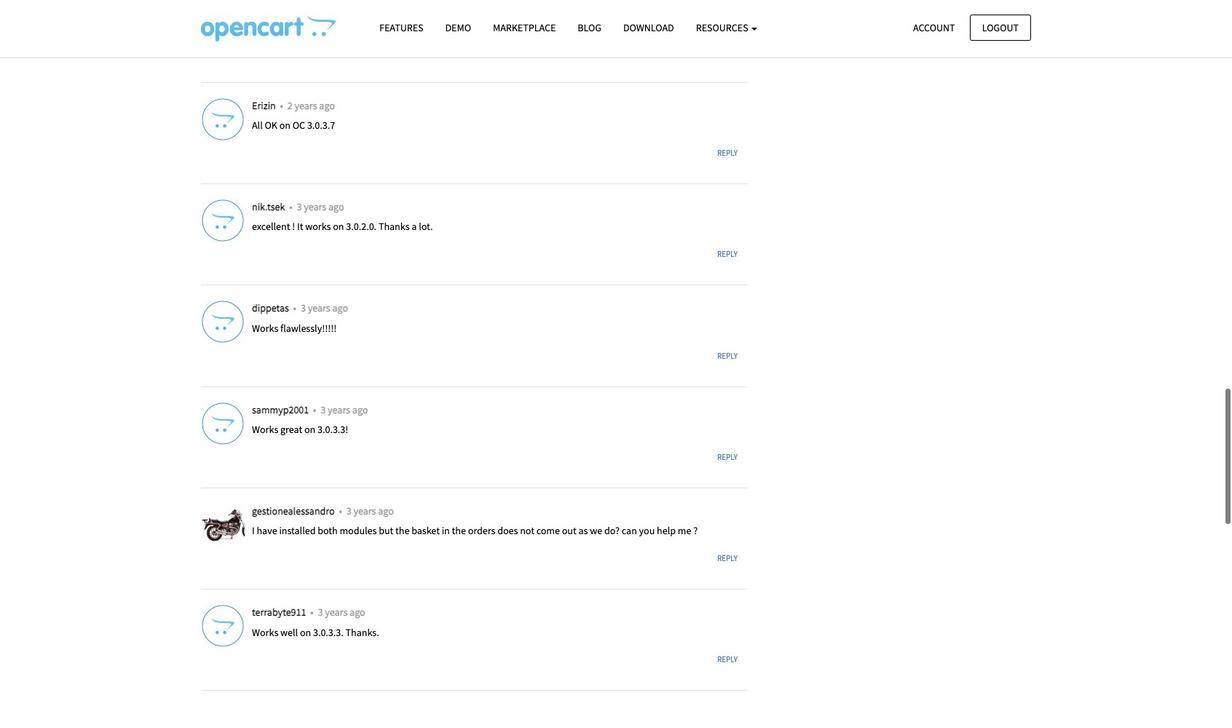 Task type: describe. For each thing, give the bounding box(es) containing it.
reply button for all ok on oc 3.0.3.7
[[708, 143, 747, 164]]

years for gestionealessandro
[[354, 505, 376, 518]]

on left "3.0.3.7."
[[333, 17, 344, 30]]

works for works great on 3.0.3.3!
[[252, 423, 278, 436]]

years for erizin
[[295, 99, 317, 112]]

demo link
[[434, 15, 482, 41]]

thanks.
[[346, 626, 379, 639]]

works for works flawlessly!!!!!
[[252, 322, 278, 335]]

it for excellent
[[297, 17, 303, 30]]

excellent
[[252, 17, 290, 30]]

download
[[623, 21, 674, 34]]

features link
[[369, 15, 434, 41]]

! for excellent
[[292, 17, 295, 30]]

as
[[579, 525, 588, 538]]

3.0.3.3!
[[318, 423, 348, 436]]

oc
[[293, 119, 305, 132]]

?
[[693, 525, 698, 538]]

on for terrabyte911
[[300, 626, 311, 639]]

blog link
[[567, 15, 613, 41]]

installed
[[279, 525, 316, 538]]

orders
[[468, 525, 496, 538]]

years for sammyp2001
[[328, 403, 350, 416]]

not
[[520, 525, 535, 538]]

ago for nik.tsek
[[328, 200, 344, 213]]

have
[[257, 525, 277, 538]]

reply for all ok on oc 3.0.3.7
[[717, 148, 738, 158]]

3 for sammyp2001
[[321, 403, 326, 416]]

reply for works flawlessly!!!!!
[[717, 351, 738, 361]]

works for 3.0.3.7.
[[305, 17, 331, 30]]

do?
[[604, 525, 620, 538]]

can
[[622, 525, 637, 538]]

come
[[537, 525, 560, 538]]

2
[[288, 99, 293, 112]]

dj valerka image
[[201, 0, 245, 40]]

works great on 3.0.3.3!
[[252, 423, 348, 436]]

reply button for works flawlessly!!!!!
[[708, 346, 747, 366]]

reply button for excellent ! it works on 3.0.2.0. thanks a lot.
[[708, 244, 747, 265]]

you
[[639, 525, 655, 538]]

2 years ago
[[288, 99, 335, 112]]

gestionealessandro image
[[201, 503, 245, 547]]

years for nik.tsek
[[304, 200, 326, 213]]

all
[[252, 119, 263, 132]]

marketplace link
[[482, 15, 567, 41]]

logout link
[[970, 14, 1031, 41]]

erizin image
[[201, 97, 245, 141]]

i
[[252, 525, 255, 538]]

dippetas
[[252, 302, 291, 315]]

modules
[[340, 525, 377, 538]]

3 for gestionealessandro
[[346, 505, 352, 518]]

we
[[590, 525, 602, 538]]

ago for dippetas
[[332, 302, 348, 315]]

erizin
[[252, 99, 278, 112]]

2 the from the left
[[452, 525, 466, 538]]

me
[[678, 525, 691, 538]]

gestionealessandro
[[252, 505, 337, 518]]

3 for dippetas
[[301, 302, 306, 315]]

blog
[[578, 21, 602, 34]]

reply for works well on 3.0.3.3. thanks.
[[717, 655, 738, 665]]

does
[[498, 525, 518, 538]]

account
[[913, 21, 955, 34]]

account link
[[901, 14, 968, 41]]

3 for terrabyte911
[[318, 606, 323, 619]]

3.0.3.3.
[[313, 626, 344, 639]]

all ok on oc 3.0.3.7
[[252, 119, 335, 132]]

3 years ago for gestionealessandro
[[346, 505, 394, 518]]

help
[[657, 525, 676, 538]]

nik.tsek
[[252, 200, 287, 213]]

i have installed both modules but the basket in the orders does not come out as we do? can you help me ?
[[252, 525, 698, 538]]

out
[[562, 525, 577, 538]]

reply for works great on 3.0.3.3!
[[717, 452, 738, 462]]

1 the from the left
[[396, 525, 410, 538]]



Task type: vqa. For each thing, say whether or not it's contained in the screenshot.


Task type: locate. For each thing, give the bounding box(es) containing it.
works flawlessly!!!!!
[[252, 322, 337, 335]]

on for erizin
[[280, 119, 291, 132]]

3 years ago for dippetas
[[301, 302, 348, 315]]

works well on 3.0.3.3. thanks.
[[252, 626, 379, 639]]

on for sammyp2001
[[304, 423, 316, 436]]

lot. left "demo" at the top of the page
[[419, 17, 433, 30]]

demo
[[445, 21, 471, 34]]

3 reply from the top
[[717, 249, 738, 260]]

years up excellent ! it works on 3.0.2.0. thanks a lot. on the left top of page
[[304, 200, 326, 213]]

7 reply button from the top
[[708, 650, 747, 671]]

reply for excellent ! it works on 3.0.2.0. thanks a lot.
[[717, 249, 738, 260]]

1 vertical spatial a
[[412, 220, 417, 233]]

on right great
[[304, 423, 316, 436]]

sammyp2001
[[252, 403, 311, 416]]

works for works well on 3.0.3.3. thanks.
[[252, 626, 278, 639]]

the right in
[[452, 525, 466, 538]]

3.0.3.7
[[307, 119, 335, 132]]

3.0.3.7.
[[346, 17, 377, 30]]

the
[[396, 525, 410, 538], [452, 525, 466, 538]]

years up 3.0.3.3!
[[328, 403, 350, 416]]

it
[[297, 17, 303, 30], [297, 220, 303, 233]]

0 vertical spatial it
[[297, 17, 303, 30]]

0 vertical spatial works
[[305, 17, 331, 30]]

lot.
[[419, 17, 433, 30], [419, 220, 433, 233]]

1 vertical spatial thanks
[[379, 220, 410, 233]]

download link
[[613, 15, 685, 41]]

nik.tsek image
[[201, 199, 245, 243]]

2 a from the top
[[412, 220, 417, 233]]

terrabyte911 image
[[201, 605, 245, 648]]

years
[[295, 99, 317, 112], [304, 200, 326, 213], [308, 302, 330, 315], [328, 403, 350, 416], [354, 505, 376, 518], [325, 606, 348, 619]]

1 vertical spatial works
[[305, 220, 331, 233]]

dippetas image
[[201, 300, 245, 344]]

reply button
[[708, 41, 747, 62], [708, 143, 747, 164], [708, 244, 747, 265], [708, 346, 747, 366], [708, 447, 747, 468], [708, 549, 747, 569], [708, 650, 747, 671]]

0 vertical spatial !
[[292, 17, 295, 30]]

1 vertical spatial works
[[252, 423, 278, 436]]

2 works from the top
[[305, 220, 331, 233]]

1 lot. from the top
[[419, 17, 433, 30]]

but
[[379, 525, 394, 538]]

1 it from the top
[[297, 17, 303, 30]]

3 up the flawlessly!!!!!
[[301, 302, 306, 315]]

6 reply button from the top
[[708, 549, 747, 569]]

! right excellent
[[292, 17, 295, 30]]

works left the 3.0.2.0. on the top left of the page
[[305, 220, 331, 233]]

2 ! from the top
[[292, 220, 295, 233]]

3 years ago up 3.0.3.3!
[[321, 403, 368, 416]]

resources
[[696, 21, 751, 34]]

opencart - order delete button for opencart 3 image
[[201, 15, 336, 42]]

3 years ago for terrabyte911
[[318, 606, 365, 619]]

1 works from the top
[[252, 322, 278, 335]]

excellent ! it works on 3.0.2.0. thanks a lot.
[[252, 220, 433, 233]]

4 reply button from the top
[[708, 346, 747, 366]]

7 reply from the top
[[717, 655, 738, 665]]

a for excellent ! it works on 3.0.2.0. thanks a lot.
[[412, 220, 417, 233]]

marketplace
[[493, 21, 556, 34]]

years up the flawlessly!!!!!
[[308, 302, 330, 315]]

6 reply from the top
[[717, 554, 738, 564]]

ago
[[319, 99, 335, 112], [328, 200, 344, 213], [332, 302, 348, 315], [352, 403, 368, 416], [378, 505, 394, 518], [350, 606, 365, 619]]

2 reply from the top
[[717, 148, 738, 158]]

1 reply from the top
[[717, 46, 738, 57]]

0 vertical spatial works
[[252, 322, 278, 335]]

reply button for works well on 3.0.3.3. thanks.
[[708, 650, 747, 671]]

2 lot. from the top
[[419, 220, 433, 233]]

flawlessly!!!!!
[[280, 322, 337, 335]]

3 years ago for nik.tsek
[[297, 200, 344, 213]]

great
[[280, 423, 302, 436]]

1 a from the top
[[412, 17, 417, 30]]

the right the but
[[396, 525, 410, 538]]

logout
[[982, 21, 1019, 34]]

1 vertical spatial !
[[292, 220, 295, 233]]

years for dippetas
[[308, 302, 330, 315]]

5 reply button from the top
[[708, 447, 747, 468]]

both
[[318, 525, 338, 538]]

2 vertical spatial works
[[252, 626, 278, 639]]

3 years ago up 3.0.3.3. on the bottom of the page
[[318, 606, 365, 619]]

3 years ago for sammyp2001
[[321, 403, 368, 416]]

works left "3.0.3.7."
[[305, 17, 331, 30]]

years right 2
[[295, 99, 317, 112]]

3 for nik.tsek
[[297, 200, 302, 213]]

0 vertical spatial thanks
[[379, 17, 410, 30]]

thanks
[[379, 17, 410, 30], [379, 220, 410, 233]]

in
[[442, 525, 450, 538]]

on left "oc"
[[280, 119, 291, 132]]

0 vertical spatial a
[[412, 17, 417, 30]]

a left "demo" at the top of the page
[[412, 17, 417, 30]]

1 vertical spatial lot.
[[419, 220, 433, 233]]

lot. for excellent ! it works on 3.0.3.7. thanks a lot.
[[419, 17, 433, 30]]

it right excellent at the top left
[[297, 220, 303, 233]]

3 up works well on 3.0.3.3. thanks.
[[318, 606, 323, 619]]

3 reply button from the top
[[708, 244, 747, 265]]

1 ! from the top
[[292, 17, 295, 30]]

3
[[297, 200, 302, 213], [301, 302, 306, 315], [321, 403, 326, 416], [346, 505, 352, 518], [318, 606, 323, 619]]

a for excellent ! it works on 3.0.3.7. thanks a lot.
[[412, 17, 417, 30]]

3 up modules
[[346, 505, 352, 518]]

2 works from the top
[[252, 423, 278, 436]]

excellent ! it works on 3.0.3.7. thanks a lot.
[[252, 17, 433, 30]]

it right excellent
[[297, 17, 303, 30]]

3 right nik.tsek
[[297, 200, 302, 213]]

years up modules
[[354, 505, 376, 518]]

thanks for 3.0.2.0.
[[379, 220, 410, 233]]

3.0.2.0.
[[346, 220, 377, 233]]

works
[[252, 322, 278, 335], [252, 423, 278, 436], [252, 626, 278, 639]]

1 horizontal spatial the
[[452, 525, 466, 538]]

3 works from the top
[[252, 626, 278, 639]]

years for terrabyte911
[[325, 606, 348, 619]]

2 reply button from the top
[[708, 143, 747, 164]]

works for 3.0.2.0.
[[305, 220, 331, 233]]

works down 'sammyp2001'
[[252, 423, 278, 436]]

!
[[292, 17, 295, 30], [292, 220, 295, 233]]

ago for sammyp2001
[[352, 403, 368, 416]]

1 vertical spatial it
[[297, 220, 303, 233]]

ok
[[265, 119, 277, 132]]

years up 3.0.3.3. on the bottom of the page
[[325, 606, 348, 619]]

3 years ago up the flawlessly!!!!!
[[301, 302, 348, 315]]

a
[[412, 17, 417, 30], [412, 220, 417, 233]]

2 thanks from the top
[[379, 220, 410, 233]]

reply for excellent ! it works on 3.0.3.7. thanks a lot.
[[717, 46, 738, 57]]

basket
[[412, 525, 440, 538]]

reply button for excellent ! it works on 3.0.3.7. thanks a lot.
[[708, 41, 747, 62]]

reply button for works great on 3.0.3.3!
[[708, 447, 747, 468]]

ago for terrabyte911
[[350, 606, 365, 619]]

! for excellent
[[292, 220, 295, 233]]

a right the 3.0.2.0. on the top left of the page
[[412, 220, 417, 233]]

1 reply button from the top
[[708, 41, 747, 62]]

excellent
[[252, 220, 290, 233]]

3 up 3.0.3.3!
[[321, 403, 326, 416]]

! right excellent at the top left
[[292, 220, 295, 233]]

on left the 3.0.2.0. on the top left of the page
[[333, 220, 344, 233]]

resources link
[[685, 15, 769, 41]]

on
[[333, 17, 344, 30], [280, 119, 291, 132], [333, 220, 344, 233], [304, 423, 316, 436], [300, 626, 311, 639]]

5 reply from the top
[[717, 452, 738, 462]]

thanks right "3.0.3.7."
[[379, 17, 410, 30]]

works down dippetas
[[252, 322, 278, 335]]

sammyp2001 image
[[201, 402, 245, 445]]

3 years ago up excellent ! it works on 3.0.2.0. thanks a lot. on the left top of page
[[297, 200, 344, 213]]

well
[[280, 626, 298, 639]]

reply button for i have installed both modules but the basket in the orders does not come out as we do? can you help me ?
[[708, 549, 747, 569]]

3 years ago up modules
[[346, 505, 394, 518]]

lot. for excellent ! it works on 3.0.2.0. thanks a lot.
[[419, 220, 433, 233]]

terrabyte911
[[252, 606, 308, 619]]

2 it from the top
[[297, 220, 303, 233]]

features
[[379, 21, 424, 34]]

on right the well
[[300, 626, 311, 639]]

works
[[305, 17, 331, 30], [305, 220, 331, 233]]

lot. right the 3.0.2.0. on the top left of the page
[[419, 220, 433, 233]]

ago for erizin
[[319, 99, 335, 112]]

1 works from the top
[[305, 17, 331, 30]]

reply
[[717, 46, 738, 57], [717, 148, 738, 158], [717, 249, 738, 260], [717, 351, 738, 361], [717, 452, 738, 462], [717, 554, 738, 564], [717, 655, 738, 665]]

it for excellent
[[297, 220, 303, 233]]

thanks for 3.0.3.7.
[[379, 17, 410, 30]]

thanks right the 3.0.2.0. on the top left of the page
[[379, 220, 410, 233]]

works left the well
[[252, 626, 278, 639]]

0 horizontal spatial the
[[396, 525, 410, 538]]

3 years ago
[[297, 200, 344, 213], [301, 302, 348, 315], [321, 403, 368, 416], [346, 505, 394, 518], [318, 606, 365, 619]]

reply for i have installed both modules but the basket in the orders does not come out as we do? can you help me ?
[[717, 554, 738, 564]]

ago for gestionealessandro
[[378, 505, 394, 518]]

0 vertical spatial lot.
[[419, 17, 433, 30]]

1 thanks from the top
[[379, 17, 410, 30]]

4 reply from the top
[[717, 351, 738, 361]]



